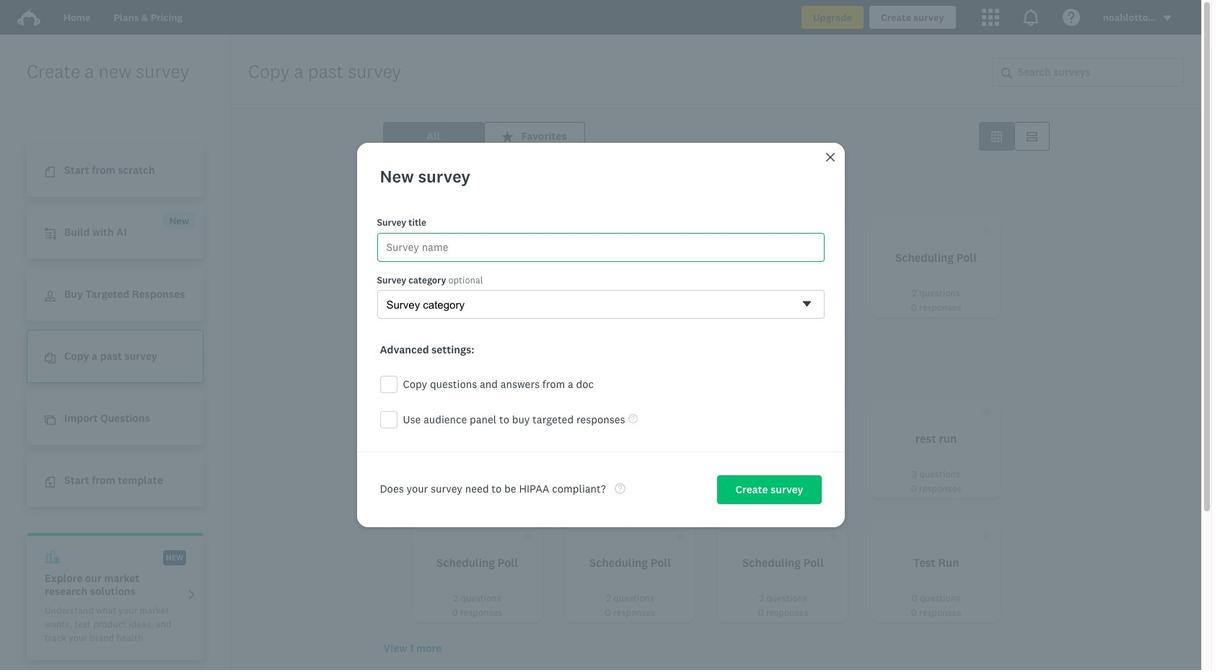 Task type: locate. For each thing, give the bounding box(es) containing it.
starfilled image
[[675, 225, 686, 236], [981, 225, 992, 236], [522, 406, 533, 417], [522, 531, 533, 541], [828, 531, 839, 541]]

dialog
[[357, 143, 845, 527]]

grid image
[[991, 131, 1002, 142]]

document image
[[45, 167, 56, 178]]

starfilled image
[[502, 131, 513, 142], [522, 225, 533, 236], [828, 225, 839, 236], [981, 406, 992, 417], [675, 531, 686, 541], [981, 531, 992, 541]]

dropdown arrow icon image
[[1163, 13, 1173, 23], [1164, 16, 1172, 21]]

Search surveys field
[[1013, 58, 1184, 86]]

chevronright image
[[186, 590, 197, 600]]

notification center icon image
[[1023, 9, 1040, 26]]

close image
[[825, 152, 836, 163]]

products icon image
[[982, 9, 1000, 26], [982, 9, 1000, 26]]

search image
[[1002, 68, 1013, 78]]

help icon image
[[1063, 9, 1080, 26]]

brand logo image
[[17, 6, 40, 29], [17, 9, 40, 26]]

help image
[[615, 483, 626, 494]]

documentplus image
[[45, 477, 56, 488]]



Task type: vqa. For each thing, say whether or not it's contained in the screenshot.
Search text box
no



Task type: describe. For each thing, give the bounding box(es) containing it.
documentclone image
[[45, 353, 56, 364]]

textboxmultiple image
[[1027, 131, 1038, 142]]

clone image
[[45, 415, 56, 426]]

1 brand logo image from the top
[[17, 6, 40, 29]]

2 brand logo image from the top
[[17, 9, 40, 26]]

close image
[[826, 153, 835, 162]]

Survey name field
[[377, 233, 825, 262]]

user image
[[45, 291, 56, 302]]

help image
[[628, 414, 638, 423]]



